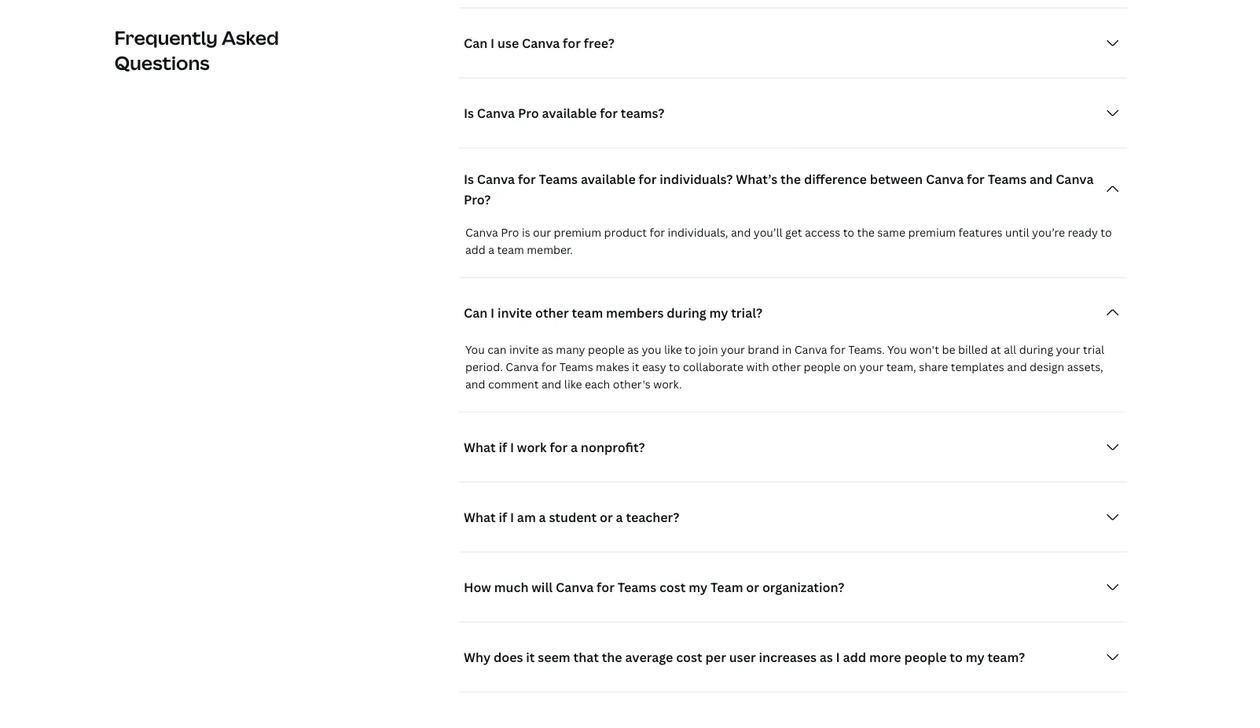 Task type: describe. For each thing, give the bounding box(es) containing it.
pro inside canva pro is our premium product for individuals, and you'll get access to the same premium features until you're ready to add a team member.
[[501, 225, 519, 240]]

available inside is canva for teams available for individuals? what's the difference between canva for teams and canva pro?
[[581, 171, 636, 188]]

questions
[[114, 50, 210, 76]]

and down period.
[[466, 377, 486, 392]]

and right the comment
[[542, 377, 562, 392]]

does
[[494, 649, 523, 666]]

what if i work for a nonprofit?
[[464, 439, 645, 456]]

0 vertical spatial available
[[542, 105, 597, 122]]

is
[[522, 225, 531, 240]]

or inside dropdown button
[[600, 509, 613, 526]]

trial?
[[732, 304, 763, 321]]

won't
[[910, 343, 940, 357]]

until
[[1006, 225, 1030, 240]]

is for is canva pro available for teams?
[[464, 105, 474, 122]]

features
[[959, 225, 1003, 240]]

why does it seem that the average cost per user increases as i add more people to my team?
[[464, 649, 1026, 666]]

for inside canva pro is our premium product for individuals, and you'll get access to the same premium features until you're ready to add a team member.
[[650, 225, 665, 240]]

it inside dropdown button
[[526, 649, 535, 666]]

work.
[[654, 377, 682, 392]]

or inside dropdown button
[[747, 579, 760, 596]]

to left join
[[685, 343, 696, 357]]

all
[[1004, 343, 1017, 357]]

will
[[532, 579, 553, 596]]

assets,
[[1068, 360, 1104, 375]]

makes
[[596, 360, 630, 375]]

individuals?
[[660, 171, 733, 188]]

team?
[[988, 649, 1026, 666]]

teams.
[[849, 343, 885, 357]]

trial
[[1084, 343, 1105, 357]]

is canva for teams available for individuals? what's the difference between canva for teams and canva pro? button
[[459, 168, 1127, 212]]

what for what if i work for a nonprofit?
[[464, 439, 496, 456]]

and inside is canva for teams available for individuals? what's the difference between canva for teams and canva pro?
[[1030, 171, 1053, 188]]

canva up pro?
[[477, 171, 515, 188]]

difference
[[804, 171, 867, 188]]

how much will canva for teams cost my team or organization? button
[[459, 572, 1127, 603]]

at
[[991, 343, 1002, 357]]

more
[[870, 649, 902, 666]]

invite for other
[[498, 304, 533, 321]]

add inside dropdown button
[[843, 649, 867, 666]]

can i use canva for free?
[[464, 35, 615, 52]]

can i use canva for free? button
[[459, 28, 1127, 59]]

can i invite other team members during my trial? button
[[459, 297, 1127, 329]]

per
[[706, 649, 727, 666]]

canva right the will
[[556, 579, 594, 596]]

billed
[[959, 343, 988, 357]]

you'll
[[754, 225, 783, 240]]

you can invite as many people as you like to join your brand in canva for teams. you won't be billed at all during your trial period. canva for teams makes it easy to collaborate with other people on your team, share templates and design assets, and comment and like each other's work.
[[466, 343, 1105, 392]]

asked
[[222, 25, 279, 50]]

member.
[[527, 243, 573, 258]]

can for can i use canva for free?
[[464, 35, 488, 52]]

can
[[488, 343, 507, 357]]

during inside you can invite as many people as you like to join your brand in canva for teams. you won't be billed at all during your trial period. canva for teams makes it easy to collaborate with other people on your team, share templates and design assets, and comment and like each other's work.
[[1020, 343, 1054, 357]]

how much will canva for teams cost my team or organization?
[[464, 579, 845, 596]]

why does it seem that the average cost per user increases as i add more people to my team? button
[[459, 642, 1127, 673]]

seem
[[538, 649, 571, 666]]

other inside dropdown button
[[536, 304, 569, 321]]

other inside you can invite as many people as you like to join your brand in canva for teams. you won't be billed at all during your trial period. canva for teams makes it easy to collaborate with other people on your team, share templates and design assets, and comment and like each other's work.
[[772, 360, 801, 375]]

what if i work for a nonprofit? button
[[459, 432, 1127, 463]]

to right the ready on the top right of the page
[[1101, 225, 1113, 240]]

can for can i invite other team members during my trial?
[[464, 304, 488, 321]]

for left free?
[[563, 35, 581, 52]]

what if i am a student or a teacher?
[[464, 509, 680, 526]]

average
[[626, 649, 674, 666]]

between
[[870, 171, 923, 188]]

if for am
[[499, 509, 507, 526]]

comment
[[488, 377, 539, 392]]

i inside what if i work for a nonprofit? dropdown button
[[510, 439, 514, 456]]

2 horizontal spatial your
[[1057, 343, 1081, 357]]

0 horizontal spatial your
[[721, 343, 746, 357]]

1 horizontal spatial your
[[860, 360, 884, 375]]

i inside what if i am a student or a teacher? dropdown button
[[510, 509, 514, 526]]

you
[[642, 343, 662, 357]]

2 premium from the left
[[909, 225, 956, 240]]

organization?
[[763, 579, 845, 596]]

for left individuals?
[[639, 171, 657, 188]]

add inside canva pro is our premium product for individuals, and you'll get access to the same premium features until you're ready to add a team member.
[[466, 243, 486, 258]]

my inside why does it seem that the average cost per user increases as i add more people to my team? dropdown button
[[966, 649, 985, 666]]

collaborate
[[683, 360, 744, 375]]

that
[[574, 649, 599, 666]]

design
[[1030, 360, 1065, 375]]

a right am
[[539, 509, 546, 526]]

easy
[[643, 360, 667, 375]]

teams up the average
[[618, 579, 657, 596]]

canva down use
[[477, 105, 515, 122]]

product
[[604, 225, 647, 240]]

for up is
[[518, 171, 536, 188]]

1 horizontal spatial as
[[628, 343, 639, 357]]

share
[[920, 360, 949, 375]]

is canva pro available for teams? button
[[459, 98, 1127, 129]]

canva up the comment
[[506, 360, 539, 375]]

team,
[[887, 360, 917, 375]]

team inside the can i invite other team members during my trial? dropdown button
[[572, 304, 603, 321]]

for right the will
[[597, 579, 615, 596]]



Task type: locate. For each thing, give the bounding box(es) containing it.
1 horizontal spatial add
[[843, 649, 867, 666]]

if
[[499, 439, 507, 456], [499, 509, 507, 526]]

add left more on the right bottom of page
[[843, 649, 867, 666]]

to
[[844, 225, 855, 240], [1101, 225, 1113, 240], [685, 343, 696, 357], [669, 360, 681, 375], [950, 649, 963, 666]]

your
[[721, 343, 746, 357], [1057, 343, 1081, 357], [860, 360, 884, 375]]

my for team
[[689, 579, 708, 596]]

0 vertical spatial people
[[588, 343, 625, 357]]

2 horizontal spatial as
[[820, 649, 833, 666]]

teams inside you can invite as many people as you like to join your brand in canva for teams. you won't be billed at all during your trial period. canva for teams makes it easy to collaborate with other people on your team, share templates and design assets, and comment and like each other's work.
[[560, 360, 594, 375]]

use
[[498, 35, 519, 52]]

your up assets,
[[1057, 343, 1081, 357]]

1 vertical spatial if
[[499, 509, 507, 526]]

teams down the many
[[560, 360, 594, 375]]

0 horizontal spatial you
[[466, 343, 485, 357]]

ready
[[1068, 225, 1099, 240]]

the
[[781, 171, 801, 188], [858, 225, 875, 240], [602, 649, 623, 666]]

pro inside dropdown button
[[518, 105, 539, 122]]

get
[[786, 225, 803, 240]]

0 horizontal spatial team
[[497, 243, 524, 258]]

brand
[[748, 343, 780, 357]]

invite inside you can invite as many people as you like to join your brand in canva for teams. you won't be billed at all during your trial period. canva for teams makes it easy to collaborate with other people on your team, share templates and design assets, and comment and like each other's work.
[[510, 343, 539, 357]]

and left you'll
[[731, 225, 751, 240]]

2 can from the top
[[464, 304, 488, 321]]

and up you're
[[1030, 171, 1053, 188]]

2 is from the top
[[464, 171, 474, 188]]

for right product at top
[[650, 225, 665, 240]]

or
[[600, 509, 613, 526], [747, 579, 760, 596]]

in
[[782, 343, 792, 357]]

0 horizontal spatial premium
[[554, 225, 602, 240]]

can inside can i use canva for free? dropdown button
[[464, 35, 488, 52]]

my for trial?
[[710, 304, 729, 321]]

cost
[[660, 579, 686, 596], [677, 649, 703, 666]]

members
[[606, 304, 664, 321]]

1 vertical spatial add
[[843, 649, 867, 666]]

team inside canva pro is our premium product for individuals, and you'll get access to the same premium features until you're ready to add a team member.
[[497, 243, 524, 258]]

team down is
[[497, 243, 524, 258]]

0 vertical spatial what
[[464, 439, 496, 456]]

a inside dropdown button
[[571, 439, 578, 456]]

during up design
[[1020, 343, 1054, 357]]

0 vertical spatial it
[[632, 360, 640, 375]]

is inside is canva for teams available for individuals? what's the difference between canva for teams and canva pro?
[[464, 171, 474, 188]]

people right more on the right bottom of page
[[905, 649, 947, 666]]

why
[[464, 649, 491, 666]]

you're
[[1033, 225, 1066, 240]]

canva inside canva pro is our premium product for individuals, and you'll get access to the same premium features until you're ready to add a team member.
[[466, 225, 498, 240]]

premium up "member."
[[554, 225, 602, 240]]

for left teams?
[[600, 105, 618, 122]]

user
[[730, 649, 756, 666]]

0 vertical spatial other
[[536, 304, 569, 321]]

1 you from the left
[[466, 343, 485, 357]]

0 horizontal spatial during
[[667, 304, 707, 321]]

canva
[[522, 35, 560, 52], [477, 105, 515, 122], [477, 171, 515, 188], [926, 171, 964, 188], [1056, 171, 1094, 188], [466, 225, 498, 240], [795, 343, 828, 357], [506, 360, 539, 375], [556, 579, 594, 596]]

invite up can
[[498, 304, 533, 321]]

1 vertical spatial during
[[1020, 343, 1054, 357]]

cost left team
[[660, 579, 686, 596]]

0 horizontal spatial my
[[689, 579, 708, 596]]

1 vertical spatial people
[[804, 360, 841, 375]]

can up can
[[464, 304, 488, 321]]

1 vertical spatial my
[[689, 579, 708, 596]]

increases
[[759, 649, 817, 666]]

free?
[[584, 35, 615, 52]]

what inside dropdown button
[[464, 509, 496, 526]]

1 horizontal spatial team
[[572, 304, 603, 321]]

teams?
[[621, 105, 665, 122]]

2 you from the left
[[888, 343, 908, 357]]

add
[[466, 243, 486, 258], [843, 649, 867, 666]]

during
[[667, 304, 707, 321], [1020, 343, 1054, 357]]

what for what if i am a student or a teacher?
[[464, 509, 496, 526]]

i inside the can i invite other team members during my trial? dropdown button
[[491, 304, 495, 321]]

pro
[[518, 105, 539, 122], [501, 225, 519, 240]]

1 if from the top
[[499, 439, 507, 456]]

your right join
[[721, 343, 746, 357]]

what
[[464, 439, 496, 456], [464, 509, 496, 526]]

premium
[[554, 225, 602, 240], [909, 225, 956, 240]]

team
[[711, 579, 744, 596]]

can left use
[[464, 35, 488, 52]]

i up can
[[491, 304, 495, 321]]

1 vertical spatial can
[[464, 304, 488, 321]]

0 vertical spatial add
[[466, 243, 486, 258]]

can inside the can i invite other team members during my trial? dropdown button
[[464, 304, 488, 321]]

1 vertical spatial what
[[464, 509, 496, 526]]

0 horizontal spatial the
[[602, 649, 623, 666]]

available up product at top
[[581, 171, 636, 188]]

1 what from the top
[[464, 439, 496, 456]]

is
[[464, 105, 474, 122], [464, 171, 474, 188]]

premium right the same
[[909, 225, 956, 240]]

1 vertical spatial or
[[747, 579, 760, 596]]

what's
[[736, 171, 778, 188]]

you up team,
[[888, 343, 908, 357]]

during up join
[[667, 304, 707, 321]]

0 horizontal spatial other
[[536, 304, 569, 321]]

1 vertical spatial team
[[572, 304, 603, 321]]

as inside dropdown button
[[820, 649, 833, 666]]

for up features on the right top of the page
[[967, 171, 985, 188]]

with
[[747, 360, 770, 375]]

1 vertical spatial the
[[858, 225, 875, 240]]

invite right can
[[510, 343, 539, 357]]

be
[[943, 343, 956, 357]]

a left teacher?
[[616, 509, 623, 526]]

what if i am a student or a teacher? button
[[459, 502, 1127, 533]]

the left the same
[[858, 225, 875, 240]]

0 vertical spatial can
[[464, 35, 488, 52]]

is canva pro available for teams?
[[464, 105, 665, 122]]

people
[[588, 343, 625, 357], [804, 360, 841, 375], [905, 649, 947, 666]]

much
[[494, 579, 529, 596]]

other down in in the right of the page
[[772, 360, 801, 375]]

and
[[1030, 171, 1053, 188], [731, 225, 751, 240], [1008, 360, 1028, 375], [466, 377, 486, 392], [542, 377, 562, 392]]

a
[[489, 243, 495, 258], [571, 439, 578, 456], [539, 509, 546, 526], [616, 509, 623, 526]]

my inside how much will canva for teams cost my team or organization? dropdown button
[[689, 579, 708, 596]]

1 vertical spatial other
[[772, 360, 801, 375]]

0 vertical spatial pro
[[518, 105, 539, 122]]

0 vertical spatial is
[[464, 105, 474, 122]]

invite
[[498, 304, 533, 321], [510, 343, 539, 357]]

to up work. on the bottom right
[[669, 360, 681, 375]]

i left more on the right bottom of page
[[836, 649, 840, 666]]

canva right in in the right of the page
[[795, 343, 828, 357]]

how
[[464, 579, 492, 596]]

invite for as
[[510, 343, 539, 357]]

1 horizontal spatial it
[[632, 360, 640, 375]]

1 horizontal spatial other
[[772, 360, 801, 375]]

teams
[[539, 171, 578, 188], [988, 171, 1027, 188], [560, 360, 594, 375], [618, 579, 657, 596]]

is canva for teams available for individuals? what's the difference between canva for teams and canva pro?
[[464, 171, 1094, 208]]

and inside canva pro is our premium product for individuals, and you'll get access to the same premium features until you're ready to add a team member.
[[731, 225, 751, 240]]

my inside the can i invite other team members during my trial? dropdown button
[[710, 304, 729, 321]]

am
[[517, 509, 536, 526]]

a down pro?
[[489, 243, 495, 258]]

1 vertical spatial like
[[565, 377, 582, 392]]

you up period.
[[466, 343, 485, 357]]

and down all
[[1008, 360, 1028, 375]]

0 vertical spatial the
[[781, 171, 801, 188]]

as
[[542, 343, 554, 357], [628, 343, 639, 357], [820, 649, 833, 666]]

other's
[[613, 377, 651, 392]]

0 horizontal spatial as
[[542, 343, 554, 357]]

work
[[517, 439, 547, 456]]

individuals,
[[668, 225, 729, 240]]

0 vertical spatial invite
[[498, 304, 533, 321]]

each
[[585, 377, 611, 392]]

if inside dropdown button
[[499, 509, 507, 526]]

a inside canva pro is our premium product for individuals, and you'll get access to the same premium features until you're ready to add a team member.
[[489, 243, 495, 258]]

1 horizontal spatial people
[[804, 360, 841, 375]]

a left nonprofit?
[[571, 439, 578, 456]]

canva up the ready on the top right of the page
[[1056, 171, 1094, 188]]

1 premium from the left
[[554, 225, 602, 240]]

it
[[632, 360, 640, 375], [526, 649, 535, 666]]

1 vertical spatial is
[[464, 171, 474, 188]]

0 horizontal spatial add
[[466, 243, 486, 258]]

to right the access
[[844, 225, 855, 240]]

2 horizontal spatial my
[[966, 649, 985, 666]]

period.
[[466, 360, 503, 375]]

for up on
[[831, 343, 846, 357]]

people up makes
[[588, 343, 625, 357]]

1 horizontal spatial you
[[888, 343, 908, 357]]

invite inside dropdown button
[[498, 304, 533, 321]]

1 horizontal spatial like
[[664, 343, 682, 357]]

2 horizontal spatial the
[[858, 225, 875, 240]]

for right work
[[550, 439, 568, 456]]

people inside dropdown button
[[905, 649, 947, 666]]

0 vertical spatial my
[[710, 304, 729, 321]]

what inside dropdown button
[[464, 439, 496, 456]]

available left teams?
[[542, 105, 597, 122]]

student
[[549, 509, 597, 526]]

1 horizontal spatial the
[[781, 171, 801, 188]]

0 vertical spatial team
[[497, 243, 524, 258]]

can i invite other team members during my trial?
[[464, 304, 763, 321]]

it inside you can invite as many people as you like to join your brand in canva for teams. you won't be billed at all during your trial period. canva for teams makes it easy to collaborate with other people on your team, share templates and design assets, and comment and like each other's work.
[[632, 360, 640, 375]]

team
[[497, 243, 524, 258], [572, 304, 603, 321]]

your down teams.
[[860, 360, 884, 375]]

it right "does"
[[526, 649, 535, 666]]

as left the many
[[542, 343, 554, 357]]

0 vertical spatial during
[[667, 304, 707, 321]]

the inside is canva for teams available for individuals? what's the difference between canva for teams and canva pro?
[[781, 171, 801, 188]]

like
[[664, 343, 682, 357], [565, 377, 582, 392]]

like right you
[[664, 343, 682, 357]]

1 vertical spatial it
[[526, 649, 535, 666]]

templates
[[951, 360, 1005, 375]]

can
[[464, 35, 488, 52], [464, 304, 488, 321]]

add down pro?
[[466, 243, 486, 258]]

teacher?
[[626, 509, 680, 526]]

people left on
[[804, 360, 841, 375]]

the inside canva pro is our premium product for individuals, and you'll get access to the same premium features until you're ready to add a team member.
[[858, 225, 875, 240]]

to inside dropdown button
[[950, 649, 963, 666]]

2 if from the top
[[499, 509, 507, 526]]

for down the many
[[542, 360, 557, 375]]

i left use
[[491, 35, 495, 52]]

what left am
[[464, 509, 496, 526]]

like left "each"
[[565, 377, 582, 392]]

1 horizontal spatial or
[[747, 579, 760, 596]]

2 vertical spatial the
[[602, 649, 623, 666]]

my left 'team?' on the bottom right
[[966, 649, 985, 666]]

the right that
[[602, 649, 623, 666]]

1 vertical spatial available
[[581, 171, 636, 188]]

on
[[844, 360, 857, 375]]

1 horizontal spatial my
[[710, 304, 729, 321]]

join
[[699, 343, 719, 357]]

0 horizontal spatial it
[[526, 649, 535, 666]]

as right "increases"
[[820, 649, 833, 666]]

2 vertical spatial people
[[905, 649, 947, 666]]

2 horizontal spatial people
[[905, 649, 947, 666]]

0 horizontal spatial or
[[600, 509, 613, 526]]

0 vertical spatial if
[[499, 439, 507, 456]]

i left work
[[510, 439, 514, 456]]

as left you
[[628, 343, 639, 357]]

frequently
[[114, 25, 218, 50]]

pro left is
[[501, 225, 519, 240]]

if inside dropdown button
[[499, 439, 507, 456]]

teams up until
[[988, 171, 1027, 188]]

canva right between
[[926, 171, 964, 188]]

pro down can i use canva for free?
[[518, 105, 539, 122]]

if left work
[[499, 439, 507, 456]]

during inside dropdown button
[[667, 304, 707, 321]]

i inside why does it seem that the average cost per user increases as i add more people to my team? dropdown button
[[836, 649, 840, 666]]

pro?
[[464, 191, 491, 208]]

2 vertical spatial my
[[966, 649, 985, 666]]

canva pro is our premium product for individuals, and you'll get access to the same premium features until you're ready to add a team member.
[[466, 225, 1113, 258]]

other up the many
[[536, 304, 569, 321]]

or right student at the bottom
[[600, 509, 613, 526]]

my left team
[[689, 579, 708, 596]]

it up other's
[[632, 360, 640, 375]]

teams up our
[[539, 171, 578, 188]]

if for work
[[499, 439, 507, 456]]

2 what from the top
[[464, 509, 496, 526]]

if left am
[[499, 509, 507, 526]]

0 vertical spatial cost
[[660, 579, 686, 596]]

cost left per
[[677, 649, 703, 666]]

nonprofit?
[[581, 439, 645, 456]]

the right what's
[[781, 171, 801, 188]]

1 vertical spatial cost
[[677, 649, 703, 666]]

same
[[878, 225, 906, 240]]

1 is from the top
[[464, 105, 474, 122]]

i left am
[[510, 509, 514, 526]]

1 vertical spatial pro
[[501, 225, 519, 240]]

many
[[556, 343, 586, 357]]

my left trial?
[[710, 304, 729, 321]]

i inside can i use canva for free? dropdown button
[[491, 35, 495, 52]]

1 horizontal spatial during
[[1020, 343, 1054, 357]]

1 can from the top
[[464, 35, 488, 52]]

1 vertical spatial invite
[[510, 343, 539, 357]]

0 horizontal spatial people
[[588, 343, 625, 357]]

frequently asked questions
[[114, 25, 279, 76]]

0 vertical spatial like
[[664, 343, 682, 357]]

you
[[466, 343, 485, 357], [888, 343, 908, 357]]

what left work
[[464, 439, 496, 456]]

for
[[563, 35, 581, 52], [600, 105, 618, 122], [518, 171, 536, 188], [639, 171, 657, 188], [967, 171, 985, 188], [650, 225, 665, 240], [831, 343, 846, 357], [542, 360, 557, 375], [550, 439, 568, 456], [597, 579, 615, 596]]

0 horizontal spatial like
[[565, 377, 582, 392]]

to left 'team?' on the bottom right
[[950, 649, 963, 666]]

is for is canva for teams available for individuals? what's the difference between canva for teams and canva pro?
[[464, 171, 474, 188]]

access
[[805, 225, 841, 240]]

1 horizontal spatial premium
[[909, 225, 956, 240]]

0 vertical spatial or
[[600, 509, 613, 526]]

team up the many
[[572, 304, 603, 321]]

canva down pro?
[[466, 225, 498, 240]]

canva right use
[[522, 35, 560, 52]]

our
[[533, 225, 551, 240]]

or right team
[[747, 579, 760, 596]]



Task type: vqa. For each thing, say whether or not it's contained in the screenshot.
JEREMY MILLER image
no



